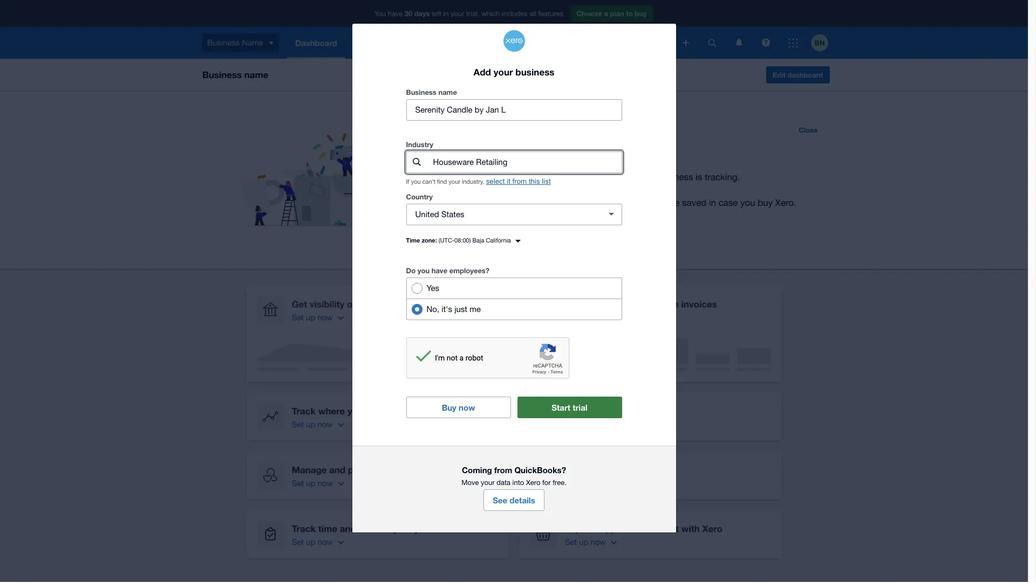 Task type: locate. For each thing, give the bounding box(es) containing it.
you inside if you can't find your industry, select it from this list
[[411, 179, 421, 185]]

list
[[542, 177, 551, 186]]

your for quickbooks?
[[481, 479, 495, 487]]

start
[[552, 403, 571, 413]]

your right find
[[449, 179, 460, 185]]

your inside if you can't find your industry, select it from this list
[[449, 179, 460, 185]]

2 vertical spatial your
[[481, 479, 495, 487]]

time zone: (utc-08:00) baja california
[[406, 237, 511, 244]]

see
[[493, 496, 507, 506]]

your right add
[[494, 66, 513, 77]]

employees?
[[449, 267, 490, 275]]

details
[[510, 496, 535, 506]]

have
[[432, 267, 447, 275]]

1 vertical spatial you
[[418, 267, 430, 275]]

if you can't find your industry, select it from this list
[[406, 177, 551, 186]]

name
[[438, 88, 457, 97]]

0 vertical spatial you
[[411, 179, 421, 185]]

xero
[[526, 479, 540, 487]]

you for have
[[418, 267, 430, 275]]

it
[[507, 177, 510, 186]]

add
[[474, 66, 491, 77]]

trial
[[573, 403, 588, 413]]

your inside coming from quickbooks? move your data into xero for free.
[[481, 479, 495, 487]]

zone:
[[422, 237, 437, 244]]

0 vertical spatial your
[[494, 66, 513, 77]]

Country field
[[407, 204, 596, 225]]

buy now
[[442, 403, 475, 413]]

buy now button
[[406, 397, 511, 419]]

me
[[470, 305, 481, 314]]

you right the if
[[411, 179, 421, 185]]

do you have employees?
[[406, 267, 490, 275]]

from
[[512, 177, 527, 186], [494, 466, 512, 475]]

you right do
[[418, 267, 430, 275]]

you
[[411, 179, 421, 185], [418, 267, 430, 275]]

1 vertical spatial from
[[494, 466, 512, 475]]

business name
[[406, 88, 457, 97]]

your left data
[[481, 479, 495, 487]]

no, it's just me
[[427, 305, 481, 314]]

your
[[494, 66, 513, 77], [449, 179, 460, 185], [481, 479, 495, 487]]

from up data
[[494, 466, 512, 475]]

from right it
[[512, 177, 527, 186]]

do you have employees? group
[[406, 278, 622, 321]]

move
[[462, 479, 479, 487]]

1 vertical spatial your
[[449, 179, 460, 185]]

from inside coming from quickbooks? move your data into xero for free.
[[494, 466, 512, 475]]



Task type: vqa. For each thing, say whether or not it's contained in the screenshot.
the topmost SO
no



Task type: describe. For each thing, give the bounding box(es) containing it.
see details button
[[484, 490, 544, 512]]

Business name field
[[407, 100, 621, 120]]

just
[[455, 305, 467, 314]]

(utc-
[[439, 237, 455, 244]]

for
[[542, 479, 551, 487]]

this
[[529, 177, 540, 186]]

clear image
[[600, 204, 622, 226]]

find
[[437, 179, 447, 185]]

Industry field
[[432, 152, 621, 173]]

california
[[486, 237, 511, 244]]

select
[[486, 177, 505, 186]]

baja
[[473, 237, 484, 244]]

if
[[406, 179, 409, 185]]

business
[[406, 88, 437, 97]]

industry
[[406, 140, 433, 149]]

see details
[[493, 496, 535, 506]]

add your business
[[474, 66, 555, 77]]

quickbooks?
[[515, 466, 566, 475]]

0 vertical spatial from
[[512, 177, 527, 186]]

08:00)
[[454, 237, 471, 244]]

no,
[[427, 305, 439, 314]]

search icon image
[[413, 158, 421, 166]]

start trial
[[552, 403, 588, 413]]

it's
[[442, 305, 452, 314]]

select it from this list button
[[486, 177, 551, 186]]

free.
[[553, 479, 567, 487]]

start trial button
[[517, 397, 622, 419]]

industry,
[[462, 179, 484, 185]]

into
[[513, 479, 524, 487]]

coming from quickbooks? move your data into xero for free.
[[462, 466, 567, 487]]

country
[[406, 193, 433, 201]]

yes
[[427, 284, 439, 293]]

now
[[459, 403, 475, 413]]

data
[[497, 479, 511, 487]]

buy
[[442, 403, 457, 413]]

coming
[[462, 466, 492, 475]]

business
[[516, 66, 555, 77]]

time
[[406, 237, 420, 244]]

do
[[406, 267, 416, 275]]

can't
[[422, 179, 435, 185]]

you for can't
[[411, 179, 421, 185]]

xero image
[[503, 30, 525, 52]]

your for can't
[[449, 179, 460, 185]]



